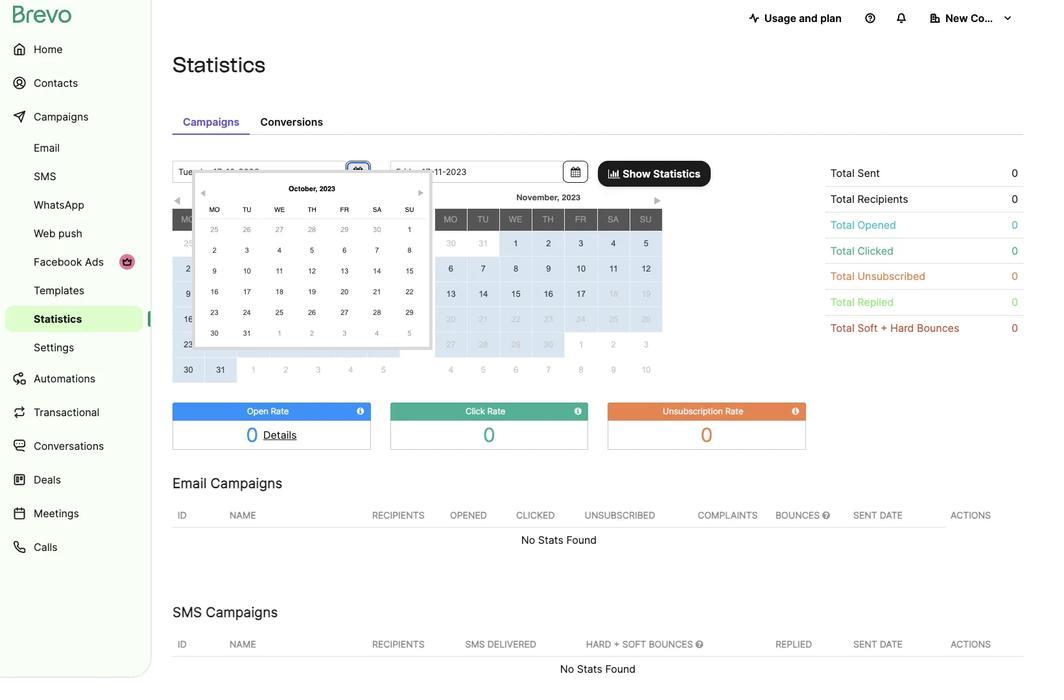 Task type: locate. For each thing, give the bounding box(es) containing it.
1 horizontal spatial campaigns link
[[173, 109, 250, 135]]

0
[[1012, 167, 1018, 180], [1012, 193, 1018, 206], [1012, 218, 1018, 231], [1012, 244, 1018, 257], [1012, 270, 1018, 283], [1012, 296, 1018, 309], [1012, 322, 1018, 335], [246, 423, 258, 447], [483, 423, 495, 447], [701, 423, 713, 447]]

11 link
[[598, 257, 630, 282], [266, 262, 293, 280], [237, 282, 269, 307]]

14 for 21 link related to left ◀ link
[[346, 289, 356, 299]]

2 horizontal spatial 17
[[577, 289, 586, 299]]

0 horizontal spatial 2023
[[320, 185, 336, 193]]

0 horizontal spatial email
[[34, 141, 60, 154]]

hard  + soft bounces
[[586, 639, 696, 650]]

1 vertical spatial actions
[[951, 639, 991, 650]]

20 link
[[331, 283, 358, 301], [303, 307, 334, 332], [435, 307, 467, 332]]

31
[[479, 239, 488, 249], [243, 330, 251, 337], [216, 365, 225, 375]]

campaigns
[[34, 110, 89, 123], [183, 115, 240, 128], [211, 475, 283, 491], [206, 604, 278, 621]]

0 horizontal spatial clicked
[[516, 510, 555, 521]]

23 for 15 link associated with 21 link related to left ◀ link "22" link
[[184, 340, 193, 350]]

1 horizontal spatial ▶
[[654, 197, 662, 206]]

we down november,
[[509, 215, 523, 224]]

0 for total opened
[[1012, 218, 1018, 231]]

campaigns link
[[5, 101, 143, 132], [173, 109, 250, 135]]

1 vertical spatial sent date
[[854, 639, 903, 650]]

2 total from the top
[[831, 193, 855, 206]]

1 horizontal spatial 21
[[373, 288, 381, 296]]

found for email campaigns
[[567, 534, 597, 547]]

we down october, 2023 'link' at top left
[[274, 206, 285, 213]]

name down email campaigns
[[230, 510, 256, 521]]

0 vertical spatial hard
[[891, 322, 914, 335]]

1 horizontal spatial no
[[560, 663, 574, 676]]

0 horizontal spatial found
[[567, 534, 597, 547]]

total down total replied
[[831, 322, 855, 335]]

th down october, 2023 'link' at top left
[[308, 206, 316, 213]]

27 link
[[266, 221, 293, 239], [237, 232, 270, 256], [331, 304, 358, 322], [303, 333, 334, 357], [435, 333, 467, 357]]

conversations
[[34, 440, 104, 453]]

7 link
[[364, 241, 391, 259], [335, 257, 367, 281], [468, 257, 499, 281], [532, 358, 565, 383]]

+ left bounces
[[614, 639, 620, 650]]

15 for 21 link related to left ◀ link
[[379, 289, 388, 299]]

▶
[[418, 189, 424, 197], [654, 197, 662, 206]]

0 vertical spatial +
[[881, 322, 888, 335]]

14 link for 21 link related to left ◀ link
[[335, 282, 367, 307]]

20 link for 21 link related to left ◀ link
[[303, 307, 334, 332]]

email
[[34, 141, 60, 154], [173, 475, 207, 491]]

1 vertical spatial clicked
[[516, 510, 555, 521]]

◀ link
[[198, 186, 208, 197], [173, 194, 182, 206]]

1 horizontal spatial soft
[[858, 322, 878, 335]]

no stats found for sms campaigns
[[560, 663, 636, 676]]

1 horizontal spatial 17
[[243, 288, 251, 296]]

mo for 3
[[209, 206, 220, 213]]

23
[[211, 309, 219, 317], [544, 315, 553, 324], [184, 340, 193, 350]]

opened
[[858, 218, 897, 231], [450, 510, 487, 521]]

total down total clicked
[[831, 270, 855, 283]]

1 horizontal spatial 23
[[211, 309, 219, 317]]

click
[[466, 406, 485, 416]]

15 link for 21 link associated with the right ◀ link
[[396, 262, 423, 280]]

▶ down to text box
[[418, 189, 424, 197]]

found for sms campaigns
[[605, 663, 636, 676]]

0 details
[[246, 423, 297, 447]]

15 link for 21 link related to left ◀ link
[[368, 282, 400, 307]]

25
[[211, 226, 219, 234], [184, 239, 193, 249], [276, 309, 284, 317], [609, 315, 618, 324], [249, 340, 258, 350]]

18 link for 15 link associated with 21 link related to left ◀ link
[[237, 307, 269, 332]]

bar chart image
[[608, 169, 620, 179]]

12 for 15 link associated with 21 link related to left ◀ link
[[281, 289, 291, 299]]

▶ for november, 2023 ▶
[[654, 197, 662, 206]]

meetings
[[34, 507, 79, 520]]

5 total from the top
[[831, 270, 855, 283]]

november, 2023 link
[[467, 190, 630, 206]]

2 horizontal spatial statistics
[[653, 167, 701, 180]]

soft down total replied
[[858, 322, 878, 335]]

th down "november, 2023" link
[[543, 215, 554, 224]]

1 link
[[396, 221, 423, 239], [500, 232, 532, 256], [266, 324, 293, 343], [565, 333, 597, 358], [237, 358, 270, 383]]

details
[[264, 429, 297, 442]]

10 link
[[565, 257, 597, 282], [233, 262, 261, 280], [205, 282, 237, 307], [630, 358, 663, 383]]

24 for 15 link associated with 21 link related to left ◀ link "22" link
[[216, 340, 225, 350]]

0 horizontal spatial statistics
[[34, 313, 82, 326]]

0 vertical spatial found
[[567, 534, 597, 547]]

0 horizontal spatial ▶
[[418, 189, 424, 197]]

2 horizontal spatial 21
[[479, 315, 488, 324]]

2 horizontal spatial 11
[[609, 264, 618, 274]]

0 horizontal spatial soft
[[623, 639, 646, 650]]

0 for total sent
[[1012, 167, 1018, 180]]

26
[[243, 226, 251, 234], [216, 239, 225, 249], [308, 309, 316, 317], [642, 315, 651, 324], [281, 340, 291, 350]]

3 total from the top
[[831, 218, 855, 231]]

1 vertical spatial sent
[[854, 639, 878, 650]]

1 total from the top
[[831, 167, 855, 180]]

fr
[[340, 206, 349, 213], [313, 215, 324, 224], [575, 215, 587, 224]]

rate right 'open'
[[271, 406, 289, 416]]

▶ link down to text box
[[416, 186, 426, 197]]

conversions
[[260, 115, 323, 128]]

fr down november, 2023 ▶
[[575, 215, 587, 224]]

0 horizontal spatial +
[[614, 639, 620, 650]]

1 vertical spatial +
[[614, 639, 620, 650]]

22
[[406, 288, 414, 296], [379, 315, 388, 324], [511, 315, 521, 324]]

0 vertical spatial no stats found
[[521, 534, 597, 547]]

th down october,
[[280, 215, 291, 224]]

4
[[611, 239, 616, 248], [278, 247, 282, 254], [251, 264, 256, 274], [375, 330, 379, 337], [449, 365, 454, 375], [349, 365, 353, 375]]

total opened
[[831, 218, 897, 231]]

▶ inside november, 2023 ▶
[[654, 197, 662, 206]]

total for total clicked
[[831, 244, 855, 257]]

0 horizontal spatial 13
[[314, 289, 323, 299]]

From text field
[[173, 161, 346, 183]]

▶ down show statistics
[[654, 197, 662, 206]]

30
[[373, 226, 381, 234], [346, 239, 356, 249], [447, 239, 456, 249], [211, 330, 219, 337], [544, 340, 553, 350], [184, 365, 193, 375]]

no stats found for email campaigns
[[521, 534, 597, 547]]

1 horizontal spatial bounces
[[917, 322, 960, 335]]

2 id from the top
[[178, 639, 187, 650]]

rate for unsubscription rate
[[726, 406, 744, 416]]

1 horizontal spatial stats
[[577, 663, 603, 676]]

20 for 20 link corresponding to 21 link associated with the right ◀ link
[[341, 288, 349, 296]]

1 horizontal spatial su
[[405, 206, 414, 213]]

sent
[[854, 510, 878, 521], [854, 639, 878, 650]]

2 rate from the left
[[488, 406, 506, 416]]

no
[[521, 534, 535, 547], [560, 663, 574, 676]]

total left sent
[[831, 167, 855, 180]]

0 vertical spatial sent date
[[854, 510, 903, 521]]

show
[[623, 167, 651, 180]]

2023 right october,
[[320, 185, 336, 193]]

1 horizontal spatial 14
[[373, 267, 381, 275]]

new company
[[946, 12, 1019, 25]]

20
[[341, 288, 349, 296], [314, 315, 323, 324], [446, 315, 456, 324]]

2 horizontal spatial 22
[[511, 315, 521, 324]]

date
[[880, 510, 903, 521], [880, 639, 903, 650]]

1 vertical spatial bounces
[[776, 510, 823, 521]]

1 horizontal spatial +
[[881, 322, 888, 335]]

24
[[243, 309, 251, 317], [577, 315, 586, 324], [216, 340, 225, 350]]

settings
[[34, 341, 74, 354]]

2 horizontal spatial sa
[[608, 215, 619, 224]]

total up total clicked
[[831, 218, 855, 231]]

16 for "22" link corresponding to 15 link for 21 link associated with the right ◀ link
[[211, 288, 219, 296]]

14 link for 21 link associated with the right ◀ link
[[364, 262, 391, 280]]

statistics inside the show statistics button
[[653, 167, 701, 180]]

0 for total clicked
[[1012, 244, 1018, 257]]

info circle image
[[357, 407, 364, 416], [792, 407, 800, 416]]

id
[[178, 510, 187, 521], [178, 639, 187, 650]]

0 vertical spatial 31
[[479, 239, 488, 249]]

1 horizontal spatial sa
[[373, 206, 381, 213]]

1 vertical spatial no stats found
[[560, 663, 636, 676]]

sms inside sms link
[[34, 170, 56, 183]]

tu
[[243, 206, 251, 213], [215, 215, 226, 224], [478, 215, 489, 224]]

0 horizontal spatial stats
[[538, 534, 564, 547]]

0 horizontal spatial 31
[[216, 365, 225, 375]]

1 horizontal spatial 24
[[243, 309, 251, 317]]

3
[[579, 239, 584, 248], [245, 247, 249, 254], [218, 264, 223, 274], [343, 330, 347, 337], [644, 340, 649, 350], [316, 365, 321, 375]]

18 for the right ◀ link
[[276, 288, 284, 296]]

19 link for "22" link corresponding to 15 link for 21 link associated with the right ◀ link
[[298, 283, 326, 301]]

1 vertical spatial 31
[[243, 330, 251, 337]]

◀ for left ◀ link
[[173, 197, 182, 206]]

0 horizontal spatial 15
[[379, 289, 388, 299]]

rate for open rate
[[271, 406, 289, 416]]

0 horizontal spatial we
[[246, 215, 260, 224]]

16 link for "22" link corresponding to 15 link for 21 link associated with the right ◀ link
[[201, 283, 228, 301]]

1 id from the top
[[178, 510, 187, 521]]

0 horizontal spatial ◀
[[173, 197, 182, 206]]

1 horizontal spatial 16
[[211, 288, 219, 296]]

4 total from the top
[[831, 244, 855, 257]]

2 horizontal spatial 12
[[642, 264, 651, 274]]

1 horizontal spatial 18
[[276, 288, 284, 296]]

found
[[567, 534, 597, 547], [605, 663, 636, 676]]

8 link
[[396, 241, 423, 259], [368, 257, 400, 282], [500, 257, 532, 282], [565, 358, 597, 383]]

22 link
[[396, 283, 423, 301], [368, 307, 400, 332], [500, 307, 532, 332]]

name for email campaigns
[[230, 510, 256, 521]]

left___rvooi image
[[122, 257, 132, 267]]

usage and plan
[[765, 12, 842, 25]]

1 horizontal spatial 15
[[406, 267, 414, 275]]

1 info circle image from the left
[[357, 407, 364, 416]]

1 vertical spatial id
[[178, 639, 187, 650]]

rate right unsubscription
[[726, 406, 744, 416]]

stats for sms campaigns
[[577, 663, 603, 676]]

no for email campaigns
[[521, 534, 535, 547]]

1 horizontal spatial email
[[173, 475, 207, 491]]

5
[[644, 239, 649, 248], [310, 247, 314, 254], [408, 330, 412, 337], [481, 365, 486, 375], [381, 365, 386, 375]]

1 horizontal spatial opened
[[858, 218, 897, 231]]

statistics inside statistics link
[[34, 313, 82, 326]]

2023 inside october, 2023 ▶
[[320, 185, 336, 193]]

31 link for '14' link associated with 21 link related to left ◀ link
[[205, 358, 237, 383]]

0 horizontal spatial 22
[[379, 315, 388, 324]]

0 horizontal spatial 17
[[216, 315, 225, 324]]

3 rate from the left
[[726, 406, 744, 416]]

fr down october, 2023 ▶
[[340, 206, 349, 213]]

11 link for 15 link associated with 21 link related to left ◀ link
[[237, 282, 269, 307]]

total for total sent
[[831, 167, 855, 180]]

total for total replied
[[831, 296, 855, 309]]

email for email
[[34, 141, 60, 154]]

mo
[[209, 206, 220, 213], [181, 215, 195, 224], [444, 215, 458, 224]]

2023 down calendar icon
[[562, 193, 581, 202]]

total for total recipients
[[831, 193, 855, 206]]

no for sms campaigns
[[560, 663, 574, 676]]

november,
[[517, 193, 560, 202]]

19 link
[[630, 282, 662, 307], [298, 283, 326, 301], [270, 307, 302, 332]]

total for total opened
[[831, 218, 855, 231]]

2 info circle image from the left
[[792, 407, 800, 416]]

▶ link down show statistics
[[653, 194, 663, 206]]

17
[[243, 288, 251, 296], [577, 289, 586, 299], [216, 315, 225, 324]]

id down sms campaigns
[[178, 639, 187, 650]]

0 horizontal spatial opened
[[450, 510, 487, 521]]

11
[[609, 264, 618, 274], [276, 267, 283, 275], [249, 289, 258, 299]]

7
[[375, 247, 379, 254], [349, 264, 353, 274], [481, 264, 486, 274], [546, 365, 551, 375]]

0 horizontal spatial 14
[[346, 289, 356, 299]]

14 link
[[364, 262, 391, 280], [335, 282, 367, 307], [468, 282, 499, 307]]

id down email campaigns
[[178, 510, 187, 521]]

28 link
[[298, 221, 326, 239], [270, 232, 302, 256], [364, 304, 391, 322], [335, 333, 367, 357], [468, 333, 499, 357]]

usage
[[765, 12, 797, 25]]

18 link for 15 link for 21 link associated with the right ◀ link
[[266, 283, 293, 301]]

sms for sms campaigns
[[173, 604, 202, 621]]

email inside "email" link
[[34, 141, 60, 154]]

+ down total replied
[[881, 322, 888, 335]]

6 total from the top
[[831, 296, 855, 309]]

total down total unsubscribed
[[831, 296, 855, 309]]

1 vertical spatial 31 link
[[233, 324, 261, 343]]

email for email campaigns
[[173, 475, 207, 491]]

no stats found
[[521, 534, 597, 547], [560, 663, 636, 676]]

0 horizontal spatial 21
[[346, 315, 356, 324]]

2 vertical spatial recipients
[[372, 639, 425, 650]]

total for total soft + hard bounces
[[831, 322, 855, 335]]

1 vertical spatial name
[[230, 639, 256, 650]]

fr for 3
[[340, 206, 349, 213]]

stats
[[538, 534, 564, 547], [577, 663, 603, 676]]

21 link for left ◀ link
[[335, 307, 367, 332]]

info circle image
[[575, 407, 582, 416]]

31 link
[[467, 232, 500, 256], [233, 324, 261, 343], [205, 358, 237, 383]]

fr down october, 2023 'link' at top left
[[313, 215, 324, 224]]

0 horizontal spatial 23
[[184, 340, 193, 350]]

5 link
[[630, 232, 662, 256], [298, 241, 326, 259], [396, 324, 423, 343], [467, 358, 500, 383], [367, 358, 400, 383]]

1 vertical spatial found
[[605, 663, 636, 676]]

12 link
[[630, 257, 662, 282], [298, 262, 326, 280], [270, 282, 302, 307]]

soft left bounces
[[623, 639, 646, 650]]

16
[[211, 288, 219, 296], [544, 289, 553, 299], [184, 315, 193, 324]]

replied
[[858, 296, 894, 309], [776, 639, 812, 650]]

0 vertical spatial replied
[[858, 296, 894, 309]]

total down total opened
[[831, 244, 855, 257]]

total
[[831, 167, 855, 180], [831, 193, 855, 206], [831, 218, 855, 231], [831, 244, 855, 257], [831, 270, 855, 283], [831, 296, 855, 309], [831, 322, 855, 335]]

12 link for 15 link for 21 link associated with the right ◀ link
[[298, 262, 326, 280]]

info circle image for unsubscription rate
[[792, 407, 800, 416]]

total down total sent
[[831, 193, 855, 206]]

rate
[[271, 406, 289, 416], [488, 406, 506, 416], [726, 406, 744, 416]]

4 link
[[598, 232, 630, 256], [266, 241, 293, 259], [237, 257, 269, 281], [364, 324, 391, 343], [435, 358, 467, 383], [335, 358, 367, 383]]

1 vertical spatial soft
[[623, 639, 646, 650]]

total soft + hard bounces
[[831, 322, 960, 335]]

▶ inside october, 2023 ▶
[[418, 189, 424, 197]]

21 link
[[364, 283, 391, 301], [335, 307, 367, 332], [468, 307, 499, 332]]

1 vertical spatial statistics
[[653, 167, 701, 180]]

1 vertical spatial stats
[[577, 663, 603, 676]]

calls link
[[5, 532, 143, 563]]

su
[[405, 206, 414, 213], [377, 215, 389, 224], [640, 215, 652, 224]]

1 rate from the left
[[271, 406, 289, 416]]

su for november, 2023 ▶
[[640, 215, 652, 224]]

1 name from the top
[[230, 510, 256, 521]]

7 total from the top
[[831, 322, 855, 335]]

clicked
[[858, 244, 894, 257], [516, 510, 555, 521]]

1 horizontal spatial 2023
[[562, 193, 581, 202]]

14 for 21 link associated with the right ◀ link
[[373, 267, 381, 275]]

october,
[[289, 185, 318, 193]]

25 link
[[201, 221, 228, 239], [173, 232, 205, 256], [266, 304, 293, 322], [598, 307, 630, 332], [237, 333, 269, 357]]

0 horizontal spatial sa
[[345, 215, 356, 224]]

0 horizontal spatial sms
[[34, 170, 56, 183]]

13
[[341, 267, 349, 275], [314, 289, 323, 299], [446, 289, 456, 299]]

1 vertical spatial no
[[560, 663, 574, 676]]

we down from text box
[[246, 215, 260, 224]]

0 vertical spatial name
[[230, 510, 256, 521]]

17 for 15 link associated with 21 link related to left ◀ link "22" link
[[216, 315, 225, 324]]

0 horizontal spatial 18
[[249, 315, 258, 324]]

2023 inside november, 2023 ▶
[[562, 193, 581, 202]]

su for october, 2023 ▶
[[405, 206, 414, 213]]

name down sms campaigns
[[230, 639, 256, 650]]

2 name from the top
[[230, 639, 256, 650]]

0 horizontal spatial ▶ link
[[416, 186, 426, 197]]

1 horizontal spatial info circle image
[[792, 407, 800, 416]]

rate right click
[[488, 406, 506, 416]]

0 vertical spatial actions
[[951, 510, 991, 521]]

1 horizontal spatial 20
[[341, 288, 349, 296]]

2 horizontal spatial fr
[[575, 215, 587, 224]]

statistics
[[173, 53, 265, 77], [653, 167, 701, 180], [34, 313, 82, 326]]



Task type: describe. For each thing, give the bounding box(es) containing it.
2 horizontal spatial 19
[[642, 289, 651, 299]]

0 horizontal spatial mo
[[181, 215, 195, 224]]

18 for left ◀ link
[[249, 315, 258, 324]]

2 horizontal spatial 16
[[544, 289, 553, 299]]

calls
[[34, 541, 57, 554]]

0 horizontal spatial su
[[377, 215, 389, 224]]

24 link for 21 link related to left ◀ link
[[205, 333, 237, 357]]

rate for click rate
[[488, 406, 506, 416]]

tu for 3
[[243, 206, 251, 213]]

24 for "22" link corresponding to 15 link for 21 link associated with the right ◀ link
[[243, 309, 251, 317]]

settings link
[[5, 335, 143, 361]]

conversations link
[[5, 431, 143, 462]]

templates link
[[5, 278, 143, 304]]

stats for email campaigns
[[538, 534, 564, 547]]

1 horizontal spatial 11
[[276, 267, 283, 275]]

home link
[[5, 34, 143, 65]]

recipients for email campaigns
[[372, 510, 425, 521]]

12 for 15 link for 21 link associated with the right ◀ link
[[308, 267, 316, 275]]

sms campaigns
[[173, 604, 278, 621]]

ads
[[85, 256, 104, 269]]

whatsapp link
[[5, 192, 143, 218]]

12 link for 15 link associated with 21 link related to left ◀ link
[[270, 282, 302, 307]]

company
[[971, 12, 1019, 25]]

2 vertical spatial 31
[[216, 365, 225, 375]]

total for total unsubscribed
[[831, 270, 855, 283]]

16 for 15 link associated with 21 link related to left ◀ link "22" link
[[184, 315, 193, 324]]

open
[[247, 406, 269, 416]]

delivered
[[488, 639, 536, 650]]

22 link for 15 link for 21 link associated with the right ◀ link
[[396, 283, 423, 301]]

0 vertical spatial unsubscribed
[[858, 270, 926, 283]]

21 link for the right ◀ link
[[364, 283, 391, 301]]

facebook
[[34, 256, 82, 269]]

push
[[58, 227, 82, 240]]

info circle image for open rate
[[357, 407, 364, 416]]

we for 7
[[509, 215, 523, 224]]

contacts
[[34, 77, 78, 90]]

0 horizontal spatial campaigns link
[[5, 101, 143, 132]]

1 horizontal spatial replied
[[858, 296, 894, 309]]

1 horizontal spatial 19
[[308, 288, 316, 296]]

click rate
[[466, 406, 506, 416]]

web
[[34, 227, 56, 240]]

0 horizontal spatial th
[[280, 215, 291, 224]]

0 for total recipients
[[1012, 193, 1018, 206]]

0 horizontal spatial ◀ link
[[173, 194, 182, 206]]

0 horizontal spatial 19
[[281, 315, 291, 324]]

0 for total soft + hard bounces
[[1012, 322, 1018, 335]]

total replied
[[831, 296, 894, 309]]

october, 2023 link
[[231, 182, 393, 197]]

sms for sms delivered
[[465, 639, 485, 650]]

calendar image
[[353, 167, 363, 177]]

0 horizontal spatial 11
[[249, 289, 258, 299]]

facebook ads
[[34, 256, 104, 269]]

1 date from the top
[[880, 510, 903, 521]]

conversions link
[[250, 109, 334, 135]]

templates
[[34, 284, 84, 297]]

2023 for october, 2023
[[320, 185, 336, 193]]

24 link for 21 link associated with the right ◀ link
[[233, 304, 261, 322]]

fr for 7
[[575, 215, 587, 224]]

unsubscription rate
[[663, 406, 744, 416]]

0 vertical spatial statistics
[[173, 53, 265, 77]]

and
[[799, 12, 818, 25]]

mo for 7
[[444, 215, 458, 224]]

deals
[[34, 474, 61, 487]]

11 link for 15 link for 21 link associated with the right ◀ link
[[266, 262, 293, 280]]

transactional link
[[5, 397, 143, 428]]

16 link for 15 link associated with 21 link related to left ◀ link "22" link
[[173, 307, 204, 332]]

0 horizontal spatial tu
[[215, 215, 226, 224]]

22 link for 15 link associated with 21 link related to left ◀ link
[[368, 307, 400, 332]]

23 for "22" link corresponding to 15 link for 21 link associated with the right ◀ link
[[211, 309, 219, 317]]

name for sms campaigns
[[230, 639, 256, 650]]

november, 2023 ▶
[[517, 193, 662, 206]]

automations link
[[5, 363, 143, 394]]

1 sent from the top
[[854, 510, 878, 521]]

2 actions from the top
[[951, 639, 991, 650]]

unsubscription
[[663, 406, 723, 416]]

1 actions from the top
[[951, 510, 991, 521]]

meetings link
[[5, 498, 143, 529]]

plan
[[821, 12, 842, 25]]

0 vertical spatial clicked
[[858, 244, 894, 257]]

2 horizontal spatial 24
[[577, 315, 586, 324]]

tu for 7
[[478, 215, 489, 224]]

web push link
[[5, 221, 143, 247]]

▶ link for november, 2023 ▶
[[653, 194, 663, 206]]

31 link for 21 link associated with the right ◀ link '14' link
[[233, 324, 261, 343]]

id for sms campaigns
[[178, 639, 187, 650]]

usage and plan button
[[739, 5, 852, 31]]

sms delivered
[[465, 639, 536, 650]]

20 link for 21 link associated with the right ◀ link
[[331, 283, 358, 301]]

recipients for sms campaigns
[[372, 639, 425, 650]]

new company button
[[920, 5, 1024, 31]]

2 sent from the top
[[854, 639, 878, 650]]

1 sent date from the top
[[854, 510, 903, 521]]

facebook ads link
[[5, 249, 143, 275]]

email link
[[5, 135, 143, 161]]

2 horizontal spatial 13
[[446, 289, 456, 299]]

complaints
[[698, 510, 758, 521]]

open rate
[[247, 406, 289, 416]]

calendar image
[[571, 167, 581, 177]]

2 sent date from the top
[[854, 639, 903, 650]]

2 horizontal spatial 20
[[446, 315, 456, 324]]

15 for 21 link associated with the right ◀ link
[[406, 267, 414, 275]]

▶ link for october, 2023 ▶
[[416, 186, 426, 197]]

0 vertical spatial bounces
[[917, 322, 960, 335]]

To text field
[[390, 161, 564, 183]]

0 horizontal spatial hard
[[586, 639, 612, 650]]

transactional
[[34, 406, 99, 419]]

whatsapp
[[34, 199, 84, 211]]

13 link for 20 link corresponding to 21 link associated with the right ◀ link
[[331, 262, 358, 280]]

0 vertical spatial recipients
[[858, 193, 909, 206]]

2 horizontal spatial 18
[[609, 289, 618, 299]]

◀ for the right ◀ link
[[200, 189, 206, 197]]

sms link
[[5, 163, 143, 189]]

0 vertical spatial 31 link
[[467, 232, 500, 256]]

id for email campaigns
[[178, 510, 187, 521]]

1 horizontal spatial 13
[[341, 267, 349, 275]]

show statistics
[[620, 167, 701, 180]]

2 date from the top
[[880, 639, 903, 650]]

2 horizontal spatial 15
[[511, 289, 521, 299]]

19 link for 15 link associated with 21 link related to left ◀ link "22" link
[[270, 307, 302, 332]]

th for 3
[[308, 206, 316, 213]]

0 horizontal spatial fr
[[313, 215, 324, 224]]

2 horizontal spatial 23
[[544, 315, 553, 324]]

sa for october, 2023
[[373, 206, 381, 213]]

17 for "22" link corresponding to 15 link for 21 link associated with the right ◀ link
[[243, 288, 251, 296]]

0 for total unsubscribed
[[1012, 270, 1018, 283]]

total recipients
[[831, 193, 909, 206]]

13 link for 20 link corresponding to 21 link related to left ◀ link
[[303, 282, 334, 307]]

we for 3
[[274, 206, 285, 213]]

contacts link
[[5, 67, 143, 99]]

statistics link
[[5, 306, 143, 332]]

sent
[[858, 167, 880, 180]]

th for 7
[[543, 215, 554, 224]]

home
[[34, 43, 63, 56]]

▶ for october, 2023 ▶
[[418, 189, 424, 197]]

sms for sms
[[34, 170, 56, 183]]

2 horizontal spatial 14
[[479, 289, 488, 299]]

show statistics button
[[598, 161, 711, 187]]

0 vertical spatial opened
[[858, 218, 897, 231]]

total clicked
[[831, 244, 894, 257]]

0 for total replied
[[1012, 296, 1018, 309]]

1 horizontal spatial ◀ link
[[198, 186, 208, 197]]

automations
[[34, 372, 96, 385]]

web push
[[34, 227, 82, 240]]

1 vertical spatial opened
[[450, 510, 487, 521]]

email campaigns
[[173, 475, 283, 491]]

20 for 20 link corresponding to 21 link related to left ◀ link
[[314, 315, 323, 324]]

1 horizontal spatial 22
[[406, 288, 414, 296]]

deals link
[[5, 464, 143, 496]]

total unsubscribed
[[831, 270, 926, 283]]

october, 2023 ▶
[[289, 185, 424, 197]]

new
[[946, 12, 968, 25]]

total sent
[[831, 167, 880, 180]]

2 horizontal spatial 31
[[479, 239, 488, 249]]

sa for november, 2023
[[608, 215, 619, 224]]

2023 for november, 2023
[[562, 193, 581, 202]]

0 horizontal spatial replied
[[776, 639, 812, 650]]

0 horizontal spatial bounces
[[776, 510, 823, 521]]

0 horizontal spatial unsubscribed
[[585, 510, 655, 521]]

bounces
[[649, 639, 693, 650]]



Task type: vqa. For each thing, say whether or not it's contained in the screenshot.
Email templates
no



